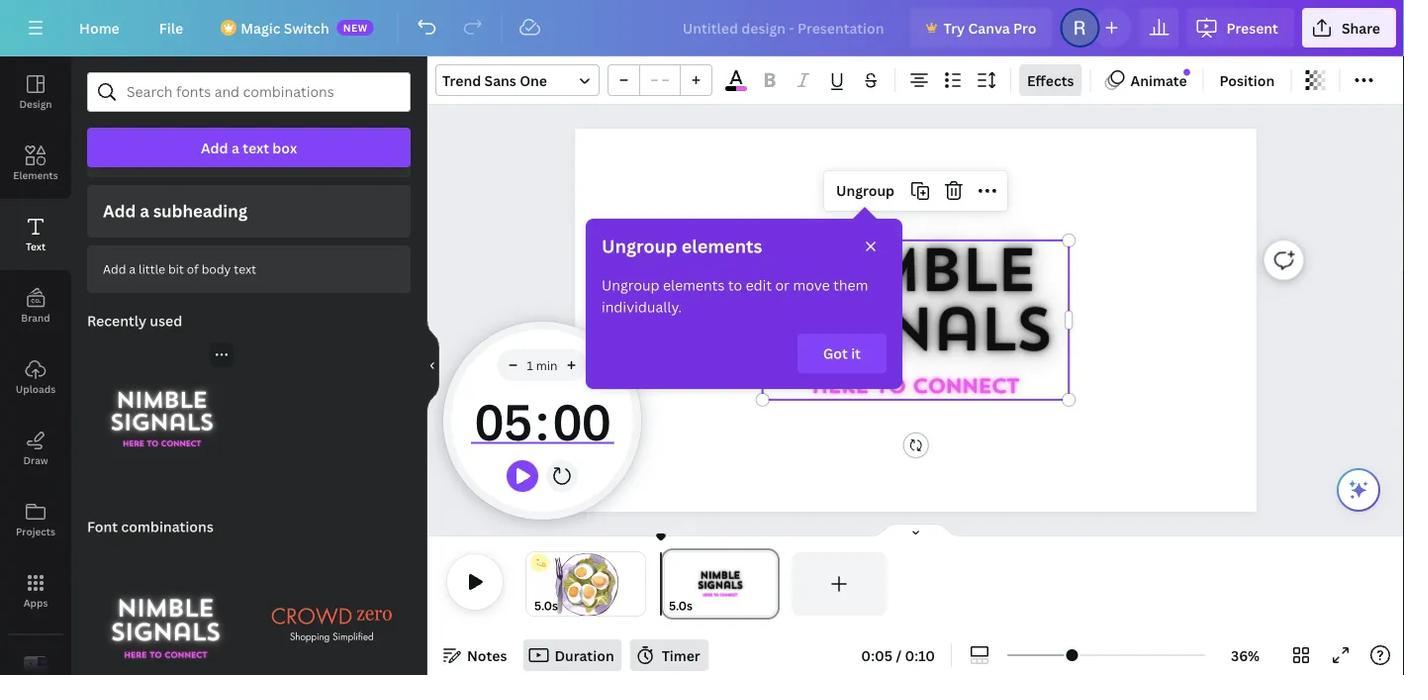 Task type: vqa. For each thing, say whether or not it's contained in the screenshot.
Church
no



Task type: locate. For each thing, give the bounding box(es) containing it.
notes button
[[436, 639, 515, 671]]

0 vertical spatial elements
[[682, 234, 763, 258]]

elements for ungroup elements to edit or move them individually.
[[663, 276, 725, 294]]

1 vertical spatial to
[[875, 378, 906, 398]]

1 horizontal spatial a
[[140, 199, 149, 222]]

add for add a text box
[[201, 138, 228, 157]]

ungroup for ungroup
[[836, 182, 895, 200]]

new image
[[1184, 69, 1191, 76]]

trend sans one
[[442, 71, 547, 90]]

nimble
[[793, 246, 1035, 306]]

font combinations
[[87, 517, 214, 536]]

2 vertical spatial add
[[103, 261, 126, 277]]

/
[[896, 646, 902, 665]]

#000000, #ff4ff3 image
[[726, 86, 747, 91]]

05
[[474, 387, 532, 454]]

text left box
[[243, 138, 269, 157]]

projects button
[[0, 484, 71, 555]]

2 5.0s from the left
[[669, 597, 693, 614]]

brand
[[21, 311, 50, 324]]

trimming, end edge slider left page title text box
[[632, 552, 645, 616]]

a inside button
[[232, 138, 239, 157]]

5.0s up duration button
[[535, 597, 558, 614]]

text right body
[[234, 261, 256, 277]]

draw
[[23, 453, 48, 467]]

ungroup elements to edit or move them individually.
[[602, 276, 869, 316]]

add for add a subheading
[[103, 199, 136, 222]]

0:05
[[862, 646, 893, 665]]

0 horizontal spatial a
[[129, 261, 136, 277]]

add
[[201, 138, 228, 157], [103, 199, 136, 222], [103, 261, 126, 277]]

0 horizontal spatial trimming, start edge slider
[[527, 552, 540, 616]]

trimming, start edge slider left page title text box
[[661, 552, 679, 616]]

5.0s left page title text box
[[669, 597, 693, 614]]

effects button
[[1020, 64, 1082, 96]]

a for text
[[232, 138, 239, 157]]

1 horizontal spatial trimming, start edge slider
[[661, 552, 679, 616]]

1 vertical spatial a
[[140, 199, 149, 222]]

pro
[[1014, 18, 1037, 37]]

add inside button
[[103, 199, 136, 222]]

ungroup inside ungroup elements to edit or move them individually.
[[602, 276, 660, 294]]

1 5.0s from the left
[[535, 597, 558, 614]]

1 vertical spatial ungroup
[[602, 234, 678, 258]]

to right 'here'
[[875, 378, 906, 398]]

sans
[[485, 71, 517, 90]]

trimming, start edge slider up duration button
[[527, 552, 540, 616]]

present
[[1227, 18, 1279, 37]]

projects
[[16, 525, 55, 538]]

a left 'little'
[[129, 261, 136, 277]]

ungroup for ungroup elements to edit or move them individually.
[[602, 276, 660, 294]]

add inside button
[[201, 138, 228, 157]]

add left subheading
[[103, 199, 136, 222]]

try
[[944, 18, 965, 37]]

1 vertical spatial add
[[103, 199, 136, 222]]

0 vertical spatial to
[[728, 276, 743, 294]]

here
[[812, 378, 868, 398]]

trimming, start edge slider
[[527, 552, 540, 616], [661, 552, 679, 616]]

1 vertical spatial text
[[234, 261, 256, 277]]

trimming, end edge slider
[[632, 552, 645, 616], [762, 552, 780, 616]]

try canva pro button
[[910, 8, 1053, 48]]

elements
[[13, 168, 58, 182]]

text inside button
[[234, 261, 256, 277]]

0 horizontal spatial trimming, end edge slider
[[632, 552, 645, 616]]

a inside button
[[129, 261, 136, 277]]

design
[[19, 97, 52, 110]]

0 horizontal spatial 5.0s
[[535, 597, 558, 614]]

timer
[[662, 646, 701, 665]]

elements inside ungroup elements to edit or move them individually.
[[663, 276, 725, 294]]

0 horizontal spatial to
[[728, 276, 743, 294]]

2 trimming, start edge slider from the left
[[661, 552, 679, 616]]

5.0s button left page title text box
[[669, 596, 693, 616]]

0 vertical spatial text
[[243, 138, 269, 157]]

combinations
[[121, 517, 214, 536]]

ungroup inside ungroup button
[[836, 182, 895, 200]]

2 vertical spatial a
[[129, 261, 136, 277]]

canva
[[969, 18, 1010, 37]]

got it button
[[798, 334, 887, 373]]

36%
[[1231, 646, 1260, 665]]

a inside button
[[140, 199, 149, 222]]

trimming, end edge slider for 1st trimming, start edge slider
[[632, 552, 645, 616]]

timer containing 05
[[471, 381, 614, 460]]

– – number field
[[646, 70, 674, 92]]

design button
[[0, 56, 71, 128]]

share
[[1342, 18, 1381, 37]]

elements down ungroup elements
[[663, 276, 725, 294]]

group
[[608, 64, 713, 96], [87, 332, 238, 491], [87, 534, 245, 675]]

elements up ungroup elements to edit or move them individually.
[[682, 234, 763, 258]]

add inside button
[[103, 261, 126, 277]]

5.0s button
[[535, 596, 558, 616], [669, 596, 693, 616]]

:
[[536, 387, 549, 454]]

duration button
[[523, 639, 622, 671]]

trimming, end edge slider right page title text box
[[762, 552, 780, 616]]

a left subheading
[[140, 199, 149, 222]]

0:05 / 0:10
[[862, 646, 936, 665]]

1 horizontal spatial 5.0s
[[669, 597, 693, 614]]

elements
[[682, 234, 763, 258], [663, 276, 725, 294]]

add a text box button
[[87, 128, 411, 167]]

to
[[728, 276, 743, 294], [875, 378, 906, 398]]

0 vertical spatial a
[[232, 138, 239, 157]]

here to connect
[[812, 378, 1019, 398]]

to left edit on the right of the page
[[728, 276, 743, 294]]

05 button
[[471, 381, 536, 460]]

text
[[243, 138, 269, 157], [234, 261, 256, 277]]

0 vertical spatial add
[[201, 138, 228, 157]]

1 horizontal spatial 5.0s button
[[669, 596, 693, 616]]

it
[[852, 344, 861, 363]]

to inside ungroup elements to edit or move them individually.
[[728, 276, 743, 294]]

1 vertical spatial elements
[[663, 276, 725, 294]]

them
[[834, 276, 869, 294]]

1 trimming, end edge slider from the left
[[632, 552, 645, 616]]

2 vertical spatial ungroup
[[602, 276, 660, 294]]

2 trimming, end edge slider from the left
[[762, 552, 780, 616]]

2 horizontal spatial a
[[232, 138, 239, 157]]

add a subheading
[[103, 199, 248, 222]]

add left 'little'
[[103, 261, 126, 277]]

a
[[232, 138, 239, 157], [140, 199, 149, 222], [129, 261, 136, 277]]

2 vertical spatial group
[[87, 534, 245, 675]]

5.0s button up duration button
[[535, 596, 558, 616]]

timer button
[[630, 639, 709, 671]]

36% button
[[1214, 639, 1278, 671]]

text
[[26, 240, 46, 253]]

trend
[[442, 71, 481, 90]]

add up subheading
[[201, 138, 228, 157]]

ungroup
[[836, 182, 895, 200], [602, 234, 678, 258], [602, 276, 660, 294]]

0:10
[[905, 646, 936, 665]]

subheading
[[153, 199, 248, 222]]

a left box
[[232, 138, 239, 157]]

canva assistant image
[[1347, 478, 1371, 502]]

5.0s
[[535, 597, 558, 614], [669, 597, 693, 614]]

position button
[[1212, 64, 1283, 96]]

00
[[552, 387, 610, 454]]

timer
[[471, 381, 614, 460]]

1 horizontal spatial trimming, end edge slider
[[762, 552, 780, 616]]

0 vertical spatial ungroup
[[836, 182, 895, 200]]

add a text box
[[201, 138, 297, 157]]

a for little
[[129, 261, 136, 277]]

add a little bit of body text
[[103, 261, 256, 277]]

one
[[520, 71, 547, 90]]

share button
[[1303, 8, 1397, 48]]

0 horizontal spatial 5.0s button
[[535, 596, 558, 616]]

1
[[527, 357, 533, 373]]



Task type: describe. For each thing, give the bounding box(es) containing it.
min
[[536, 357, 558, 373]]

bit
[[168, 261, 184, 277]]

notes
[[467, 646, 507, 665]]

a for subheading
[[140, 199, 149, 222]]

recently used
[[87, 311, 182, 330]]

individually.
[[602, 297, 682, 316]]

elements button
[[0, 128, 71, 199]]

present button
[[1187, 8, 1295, 48]]

nimble signals
[[777, 246, 1050, 366]]

animate
[[1131, 71, 1187, 90]]

apps
[[23, 596, 48, 609]]

move
[[793, 276, 830, 294]]

magic switch
[[241, 18, 329, 37]]

brand button
[[0, 270, 71, 342]]

duration
[[555, 646, 614, 665]]

trend sans one button
[[436, 64, 600, 96]]

switch
[[284, 18, 329, 37]]

connect
[[913, 378, 1019, 398]]

box
[[273, 138, 297, 157]]

Design title text field
[[667, 8, 902, 48]]

signals
[[777, 305, 1050, 366]]

#000000, #ff4ff3 image
[[726, 86, 747, 91]]

add a little bit of body text button
[[87, 245, 411, 293]]

add a subheading button
[[87, 185, 411, 237]]

side panel tab list
[[0, 56, 71, 675]]

got
[[823, 344, 848, 363]]

recently
[[87, 311, 147, 330]]

got it
[[823, 344, 861, 363]]

used
[[150, 311, 182, 330]]

magic
[[241, 18, 281, 37]]

position
[[1220, 71, 1275, 90]]

ungroup button
[[828, 175, 903, 207]]

ungroup for ungroup elements
[[602, 234, 678, 258]]

body
[[202, 261, 231, 277]]

text button
[[0, 199, 71, 270]]

new
[[343, 21, 368, 34]]

hide pages image
[[869, 523, 964, 539]]

text inside button
[[243, 138, 269, 157]]

hide image
[[427, 318, 440, 413]]

1 vertical spatial group
[[87, 332, 238, 491]]

Page title text field
[[701, 596, 709, 616]]

1 min
[[527, 357, 558, 373]]

little
[[139, 261, 165, 277]]

trimming, end edge slider for first trimming, start edge slider from right
[[762, 552, 780, 616]]

1 horizontal spatial to
[[875, 378, 906, 398]]

add for add a little bit of body text
[[103, 261, 126, 277]]

home link
[[63, 8, 135, 48]]

1 trimming, start edge slider from the left
[[527, 552, 540, 616]]

elements for ungroup elements
[[682, 234, 763, 258]]

edit
[[746, 276, 772, 294]]

5.0s for 2nd 5.0s button
[[669, 597, 693, 614]]

Search fonts and combinations search field
[[127, 73, 371, 111]]

of
[[187, 261, 199, 277]]

00 button
[[549, 381, 614, 460]]

animate button
[[1099, 64, 1195, 96]]

file
[[159, 18, 183, 37]]

font
[[87, 517, 118, 536]]

draw button
[[0, 413, 71, 484]]

main menu bar
[[0, 0, 1405, 56]]

home
[[79, 18, 120, 37]]

try canva pro
[[944, 18, 1037, 37]]

effects
[[1028, 71, 1075, 90]]

uploads button
[[0, 342, 71, 413]]

1 5.0s button from the left
[[535, 596, 558, 616]]

ungroup elements
[[602, 234, 763, 258]]

or
[[776, 276, 790, 294]]

0 vertical spatial group
[[608, 64, 713, 96]]

apps button
[[0, 555, 71, 627]]

5.0s for second 5.0s button from the right
[[535, 597, 558, 614]]

2 5.0s button from the left
[[669, 596, 693, 616]]

uploads
[[16, 382, 56, 395]]

file button
[[143, 8, 199, 48]]



